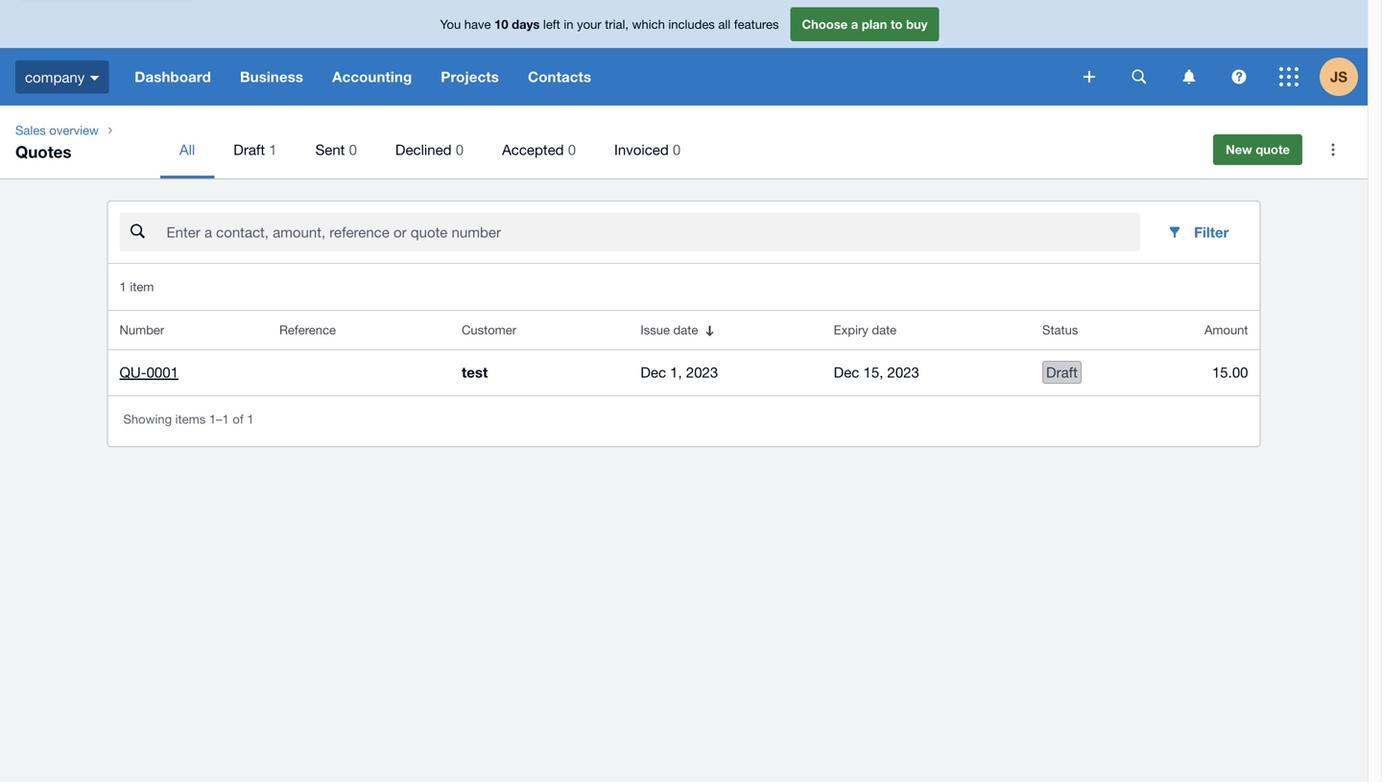 Task type: describe. For each thing, give the bounding box(es) containing it.
includes
[[668, 17, 715, 31]]

1 horizontal spatial svg image
[[1132, 70, 1146, 84]]

issue
[[640, 322, 670, 337]]

2023 for dec 1, 2023
[[686, 364, 718, 381]]

1 horizontal spatial 1
[[247, 412, 254, 427]]

dec 1, 2023
[[640, 364, 718, 381]]

contacts button
[[513, 48, 606, 106]]

2023 for dec 15, 2023
[[887, 364, 919, 381]]

overview
[[49, 123, 99, 138]]

1 horizontal spatial svg image
[[1232, 70, 1246, 84]]

all
[[179, 141, 195, 158]]

number
[[119, 322, 164, 337]]

issue date
[[640, 322, 698, 337]]

filter button
[[1152, 213, 1244, 251]]

0001
[[146, 364, 178, 381]]

business
[[240, 68, 303, 85]]

0 horizontal spatial svg image
[[1084, 71, 1095, 83]]

company button
[[0, 48, 120, 106]]

expiry
[[834, 322, 868, 337]]

new quote link
[[1213, 134, 1302, 165]]

status button
[[1031, 311, 1173, 349]]

0 for accepted 0
[[568, 141, 576, 158]]

0 for sent 0
[[349, 141, 357, 158]]

invoiced 0
[[614, 141, 681, 158]]

list of all quotes. column headers with buttons are sortable element
[[108, 311, 1260, 395]]

menu inside quotes element
[[160, 121, 1186, 179]]

issue date button
[[629, 311, 822, 349]]

1 inside "menu"
[[269, 141, 277, 158]]

quote
[[1256, 142, 1290, 157]]

1–1
[[209, 412, 229, 427]]

svg image inside "company" popup button
[[89, 76, 99, 80]]

accepted 0
[[502, 141, 576, 158]]

amount
[[1204, 322, 1248, 337]]

plan
[[862, 17, 887, 31]]

your
[[577, 17, 601, 31]]

dashboard
[[135, 68, 211, 85]]

showing items 1–1 of 1
[[123, 412, 254, 427]]

qu-0001
[[119, 364, 178, 381]]

days
[[512, 17, 540, 31]]

test
[[462, 364, 488, 381]]

sales overview link
[[8, 121, 106, 140]]

quotes element
[[0, 106, 1368, 179]]

js
[[1330, 68, 1348, 85]]

you have 10 days left in your trial, which includes all features
[[440, 17, 779, 31]]

have
[[464, 17, 491, 31]]

filter
[[1194, 224, 1229, 241]]

date for issue date
[[673, 322, 698, 337]]

a
[[851, 17, 858, 31]]

features
[[734, 17, 779, 31]]

1,
[[670, 364, 682, 381]]

choose a plan to buy
[[802, 17, 928, 31]]

showing
[[123, 412, 172, 427]]

business button
[[225, 48, 318, 106]]



Task type: vqa. For each thing, say whether or not it's contained in the screenshot.
Right within the Logo align:                                      Right Tax                 exclusive Tax subtotals                                                  by a single tax subtotal Currency conversion as                                                          a single tax total
no



Task type: locate. For each thing, give the bounding box(es) containing it.
qu-0001 link
[[119, 361, 256, 384]]

dashboard link
[[120, 48, 225, 106]]

accounting button
[[318, 48, 426, 106]]

quotes
[[15, 142, 72, 161]]

sent 0
[[315, 141, 357, 158]]

2023 right the 1,
[[686, 364, 718, 381]]

declined 0
[[395, 141, 464, 158]]

2023
[[686, 364, 718, 381], [887, 364, 919, 381]]

1 2023 from the left
[[686, 364, 718, 381]]

0 vertical spatial draft
[[233, 141, 265, 158]]

to
[[891, 17, 903, 31]]

in
[[564, 17, 573, 31]]

status
[[1042, 322, 1078, 337]]

trial,
[[605, 17, 629, 31]]

2 date from the left
[[872, 322, 897, 337]]

company
[[25, 68, 85, 85]]

svg image
[[1279, 67, 1299, 86], [1232, 70, 1246, 84], [1084, 71, 1095, 83]]

sales
[[15, 123, 46, 138]]

0 for declined 0
[[456, 141, 464, 158]]

dec 15, 2023
[[834, 364, 919, 381]]

js button
[[1320, 48, 1368, 106]]

all
[[718, 17, 731, 31]]

new quote
[[1226, 142, 1290, 157]]

customer button
[[450, 311, 629, 349]]

left
[[543, 17, 560, 31]]

date inside button
[[673, 322, 698, 337]]

2 horizontal spatial 1
[[269, 141, 277, 158]]

2 dec from the left
[[834, 364, 859, 381]]

expiry date
[[834, 322, 897, 337]]

new
[[1226, 142, 1252, 157]]

items
[[175, 412, 206, 427]]

1 0 from the left
[[349, 141, 357, 158]]

1 right of
[[247, 412, 254, 427]]

date for expiry date
[[872, 322, 897, 337]]

draft down status at the top right of page
[[1046, 364, 1078, 381]]

customer
[[462, 322, 516, 337]]

0 vertical spatial 1
[[269, 141, 277, 158]]

amount button
[[1173, 311, 1260, 349]]

draft for draft 1
[[233, 141, 265, 158]]

0 for invoiced 0
[[673, 141, 681, 158]]

4 0 from the left
[[673, 141, 681, 158]]

0
[[349, 141, 357, 158], [456, 141, 464, 158], [568, 141, 576, 158], [673, 141, 681, 158]]

shortcuts image
[[1314, 131, 1352, 169]]

svg image
[[1132, 70, 1146, 84], [1183, 70, 1195, 84], [89, 76, 99, 80]]

1 vertical spatial 1
[[119, 279, 126, 294]]

projects
[[441, 68, 499, 85]]

invoiced
[[614, 141, 669, 158]]

0 right declined at the top
[[456, 141, 464, 158]]

draft right all
[[233, 141, 265, 158]]

dec
[[640, 364, 666, 381], [834, 364, 859, 381]]

banner
[[0, 0, 1368, 106]]

3 0 from the left
[[568, 141, 576, 158]]

banner containing dashboard
[[0, 0, 1368, 106]]

1 date from the left
[[673, 322, 698, 337]]

0 right invoiced
[[673, 141, 681, 158]]

dec for dec 1, 2023
[[640, 364, 666, 381]]

draft inside the list of all quotes. column headers with buttons are sortable element
[[1046, 364, 1078, 381]]

date inside "button"
[[872, 322, 897, 337]]

reference button
[[268, 311, 450, 349]]

1 left sent
[[269, 141, 277, 158]]

draft 1
[[233, 141, 277, 158]]

projects button
[[426, 48, 513, 106]]

2023 right 15,
[[887, 364, 919, 381]]

dec left the 1,
[[640, 364, 666, 381]]

expiry date button
[[822, 311, 1031, 349]]

2 2023 from the left
[[887, 364, 919, 381]]

1 horizontal spatial draft
[[1046, 364, 1078, 381]]

contacts
[[528, 68, 591, 85]]

2 horizontal spatial svg image
[[1279, 67, 1299, 86]]

of
[[233, 412, 243, 427]]

0 horizontal spatial 1
[[119, 279, 126, 294]]

1 item
[[119, 279, 154, 294]]

date right the issue
[[673, 322, 698, 337]]

choose
[[802, 17, 848, 31]]

draft for draft
[[1046, 364, 1078, 381]]

1
[[269, 141, 277, 158], [119, 279, 126, 294], [247, 412, 254, 427]]

1 horizontal spatial 2023
[[887, 364, 919, 381]]

0 right 'accepted'
[[568, 141, 576, 158]]

0 right sent
[[349, 141, 357, 158]]

Enter a contact, amount, reference or quote number field
[[165, 214, 1140, 250]]

10
[[494, 17, 508, 31]]

dec left 15,
[[834, 364, 859, 381]]

buy
[[906, 17, 928, 31]]

item
[[130, 279, 154, 294]]

15,
[[863, 364, 883, 381]]

menu
[[160, 121, 1186, 179]]

declined
[[395, 141, 452, 158]]

all link
[[160, 121, 214, 179]]

date right expiry
[[872, 322, 897, 337]]

1 vertical spatial draft
[[1046, 364, 1078, 381]]

1 left item
[[119, 279, 126, 294]]

reference
[[279, 322, 336, 337]]

2 vertical spatial 1
[[247, 412, 254, 427]]

number button
[[108, 311, 268, 349]]

0 horizontal spatial 2023
[[686, 364, 718, 381]]

accounting
[[332, 68, 412, 85]]

15.00
[[1212, 364, 1248, 381]]

which
[[632, 17, 665, 31]]

0 horizontal spatial date
[[673, 322, 698, 337]]

1 horizontal spatial date
[[872, 322, 897, 337]]

menu containing all
[[160, 121, 1186, 179]]

dec for dec 15, 2023
[[834, 364, 859, 381]]

1 dec from the left
[[640, 364, 666, 381]]

2 0 from the left
[[456, 141, 464, 158]]

1 horizontal spatial dec
[[834, 364, 859, 381]]

0 horizontal spatial svg image
[[89, 76, 99, 80]]

0 horizontal spatial draft
[[233, 141, 265, 158]]

sent
[[315, 141, 345, 158]]

qu-
[[119, 364, 146, 381]]

draft inside quotes element
[[233, 141, 265, 158]]

0 horizontal spatial dec
[[640, 364, 666, 381]]

date
[[673, 322, 698, 337], [872, 322, 897, 337]]

you
[[440, 17, 461, 31]]

2 horizontal spatial svg image
[[1183, 70, 1195, 84]]

sales overview
[[15, 123, 99, 138]]

draft
[[233, 141, 265, 158], [1046, 364, 1078, 381]]

accepted
[[502, 141, 564, 158]]



